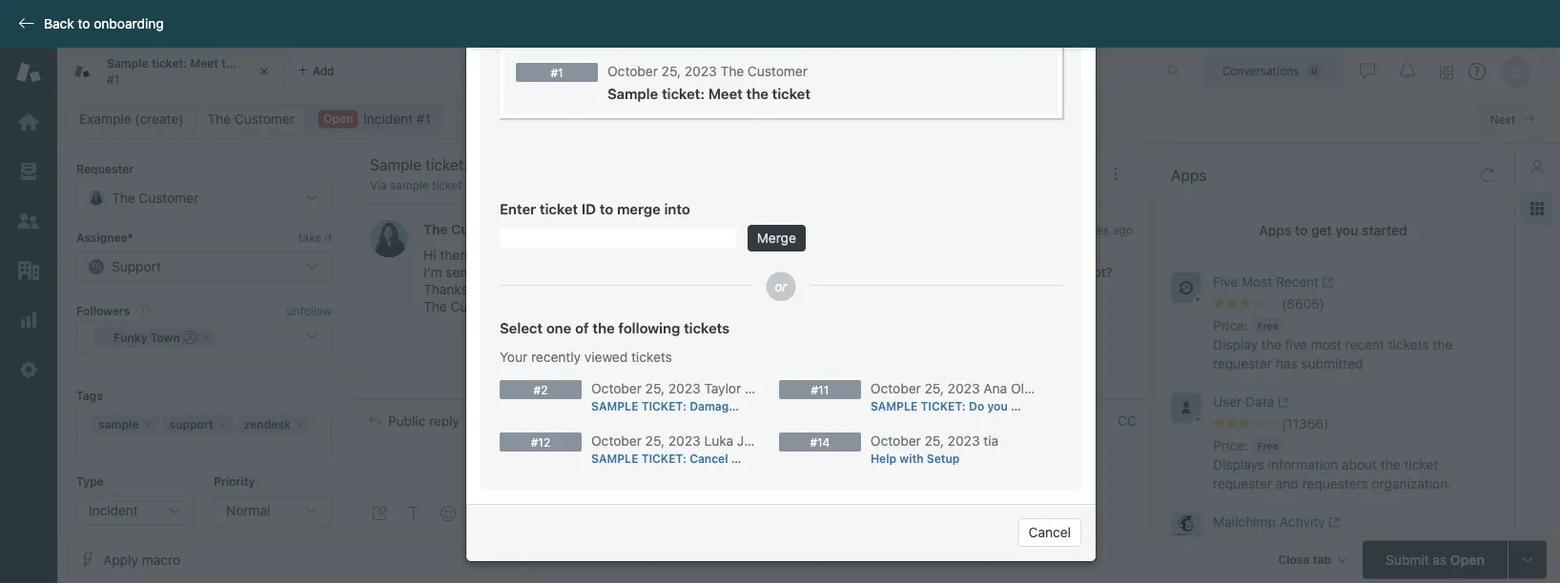 Task type: describe. For each thing, give the bounding box(es) containing it.
apps image
[[1530, 201, 1545, 217]]

october for cancel
[[591, 433, 642, 449]]

select one of the following tickets
[[500, 320, 730, 336]]

sample ticket: do you do gift wrapping? link
[[871, 398, 1109, 415]]

0 horizontal spatial the customer link
[[195, 106, 307, 133]]

ticket inside sample ticket: meet the ticket #1
[[243, 57, 275, 70]]

your
[[500, 350, 528, 365]]

product.
[[866, 265, 918, 280]]

#1 inside sample ticket: meet the ticket #1
[[107, 72, 119, 86]]

free for information
[[1258, 441, 1279, 452]]

enter
[[500, 200, 536, 217]]

october 25, 2023 tia help with setup
[[871, 433, 999, 465]]

to
[[504, 413, 519, 429]]

get
[[1312, 223, 1332, 238]]

as
[[1433, 552, 1447, 568]]

next
[[1491, 113, 1516, 126]]

your recently viewed tickets
[[500, 350, 672, 365]]

october for damaged
[[591, 381, 642, 397]]

sample ticket: meet the ticket #1
[[107, 57, 275, 86]]

display
[[1213, 337, 1258, 353]]

reporting image
[[16, 308, 41, 333]]

october for do
[[871, 381, 921, 397]]

displays
[[1213, 457, 1265, 473]]

new
[[837, 265, 862, 280]]

type
[[76, 476, 104, 489]]

via
[[370, 179, 387, 192]]

help with setup link
[[871, 450, 1023, 467]]

1 horizontal spatial the customer
[[424, 221, 514, 237]]

customers image
[[16, 209, 41, 234]]

user data
[[1213, 394, 1275, 410]]

open link
[[306, 106, 443, 133]]

sending
[[446, 265, 495, 280]]

25, for damaged
[[645, 381, 665, 397]]

add attachment image
[[475, 506, 490, 522]]

minutes
[[1067, 223, 1110, 236]]

sample inside sample ticket: meet the ticket #1
[[107, 57, 149, 70]]

hi there, i'm sending an email because i'm having a problem setting up your new product. can you help me troubleshoot? thanks, the customer
[[424, 247, 1113, 315]]

priority
[[214, 476, 255, 489]]

an
[[498, 265, 513, 280]]

ticket: inside sample ticket: meet the ticket #1
[[152, 57, 187, 70]]

id
[[582, 200, 596, 217]]

email
[[517, 265, 549, 280]]

five
[[1213, 274, 1238, 290]]

back
[[44, 16, 74, 31]]

2 vertical spatial the customer
[[554, 414, 633, 428]]

setting
[[740, 265, 783, 280]]

requester inside the price: free display the five most recent tickets the requester has submitted
[[1213, 356, 1272, 372]]

unfollow button
[[287, 302, 332, 320]]

2023 for do
[[948, 381, 980, 397]]

of
[[575, 320, 589, 336]]

the up the has
[[1262, 337, 1282, 353]]

requester inside the price: free displays information about the ticket requester and requesters organization.
[[1213, 476, 1272, 492]]

insert emojis image
[[441, 506, 456, 522]]

1 vertical spatial to
[[600, 200, 614, 217]]

#2
[[534, 383, 548, 397]]

back to onboarding link
[[0, 15, 173, 32]]

2023 for meet
[[685, 63, 717, 79]]

50 minutes ago
[[1050, 223, 1133, 236]]

cancel inside cancel button
[[1029, 525, 1071, 541]]

(create)
[[135, 111, 184, 127]]

ticket: for luka
[[642, 452, 687, 465]]

has
[[1276, 356, 1298, 372]]

2 i'm from the left
[[609, 265, 627, 280]]

zendesk products image
[[1440, 66, 1454, 80]]

2023 for cancel
[[668, 433, 701, 449]]

50
[[1050, 223, 1064, 236]]

viewed
[[585, 350, 628, 365]]

price: for displays
[[1213, 438, 1248, 454]]

ticket: inside october 25, 2023 the customer sample ticket: meet the ticket
[[662, 85, 705, 102]]

and
[[1276, 476, 1299, 492]]

open inside secondary element
[[323, 112, 353, 125]]

wrapping?
[[1051, 400, 1109, 413]]

do
[[969, 400, 985, 413]]

sample for october 25, 2023 ana oliveira
[[871, 400, 918, 413]]

select
[[500, 320, 543, 336]]

most
[[1242, 274, 1273, 290]]

user data image
[[1171, 393, 1202, 423]]

can
[[921, 265, 946, 280]]

unfollow
[[287, 304, 332, 318]]

mailchimp
[[1213, 515, 1276, 530]]

information
[[1268, 457, 1338, 473]]

october 25, 2023 luka jensen sample ticket: cancel order
[[591, 433, 781, 465]]

organizations image
[[16, 258, 41, 283]]

you inside "hi there, i'm sending an email because i'm having a problem setting up your new product. can you help me troubleshoot? thanks, the customer"
[[949, 265, 972, 280]]

conversations button
[[1202, 56, 1343, 86]]

five most recent image
[[1171, 273, 1202, 303]]

25, for do
[[925, 381, 944, 397]]

ticket inside the price: free displays information about the ticket requester and requesters organization.
[[1405, 457, 1439, 473]]

your
[[806, 265, 833, 280]]

about
[[1342, 457, 1377, 473]]

mailchimp activity image
[[1171, 513, 1202, 544]]

3 stars. 8605 reviews. element
[[1213, 296, 1503, 313]]

october 25, 2023 the customer sample ticket: meet the ticket
[[608, 63, 811, 102]]

there,
[[440, 247, 476, 263]]

customer context image
[[1530, 159, 1545, 175]]

Subject field
[[366, 154, 1026, 176]]

1 vertical spatial open
[[1451, 552, 1485, 568]]

started
[[1362, 223, 1408, 238]]

the inside secondary element
[[207, 111, 231, 127]]

or
[[775, 279, 788, 295]]

five
[[1285, 337, 1307, 353]]

recent
[[1345, 337, 1385, 353]]

recently
[[531, 350, 581, 365]]

secondary element
[[57, 100, 1560, 138]]

october 25, 2023 ana oliveira sample ticket: do you do gift wrapping?
[[871, 381, 1109, 413]]

october for meet
[[608, 63, 658, 79]]

five most recent link
[[1213, 273, 1469, 296]]

1 horizontal spatial #1
[[551, 66, 563, 79]]

activity
[[1280, 515, 1326, 530]]

ago
[[1113, 223, 1133, 236]]

sample for october 25, 2023 taylor moore
[[591, 400, 639, 413]]

tags
[[76, 389, 103, 403]]

submitted
[[1301, 356, 1364, 372]]

example (create)
[[79, 111, 184, 127]]

sample inside october 25, 2023 the customer sample ticket: meet the ticket
[[608, 85, 658, 102]]

problem
[[686, 265, 737, 280]]

sample ticket: damaged product link
[[591, 398, 790, 415]]

onboarding
[[94, 16, 164, 31]]

conversations
[[1223, 64, 1299, 78]]

3 stars. 11366 reviews. element
[[1213, 416, 1503, 433]]

main element
[[0, 48, 57, 584]]

get started image
[[16, 110, 41, 134]]

merge
[[617, 200, 661, 217]]

jensen
[[737, 433, 781, 449]]

customer inside secondary element
[[235, 111, 295, 127]]

the customer inside secondary element
[[207, 111, 295, 127]]



Task type: locate. For each thing, give the bounding box(es) containing it.
ticket
[[243, 57, 275, 70], [772, 85, 811, 102], [432, 179, 462, 192], [540, 200, 578, 217], [1405, 457, 1439, 473]]

the up organization.
[[1381, 457, 1401, 473]]

price: inside the price: free displays information about the ticket requester and requesters organization.
[[1213, 438, 1248, 454]]

data
[[1246, 394, 1275, 410]]

0 horizontal spatial you
[[949, 265, 972, 280]]

2023 inside october 25, 2023 ana oliveira sample ticket: do you do gift wrapping?
[[948, 381, 980, 397]]

ticket: up subject field
[[662, 85, 705, 102]]

ticket: for ana
[[921, 400, 966, 413]]

ticket: for taylor
[[642, 400, 687, 413]]

0 vertical spatial to
[[78, 16, 90, 31]]

0 horizontal spatial i'm
[[424, 265, 442, 280]]

free up display
[[1258, 320, 1279, 331]]

#11
[[811, 383, 829, 397]]

customer inside "hi there, i'm sending an email because i'm having a problem setting up your new product. can you help me troubleshoot? thanks, the customer"
[[451, 299, 511, 315]]

ticket: inside 'october 25, 2023 taylor moore sample ticket: damaged product'
[[642, 400, 687, 413]]

free up displays
[[1258, 441, 1279, 452]]

tickets inside the price: free display the five most recent tickets the requester has submitted
[[1388, 337, 1429, 353]]

2 vertical spatial you
[[988, 400, 1008, 413]]

you
[[1336, 223, 1359, 238], [949, 265, 972, 280], [988, 400, 1008, 413]]

1 horizontal spatial ticket:
[[662, 85, 705, 102]]

Enter ticket ID to merge into text field
[[500, 229, 736, 248]]

#14
[[810, 436, 830, 449]]

tab containing sample ticket: meet the ticket
[[57, 48, 286, 95]]

sample
[[390, 179, 429, 192]]

to
[[78, 16, 90, 31], [600, 200, 614, 217], [1295, 223, 1308, 238]]

the inside the price: free displays information about the ticket requester and requesters organization.
[[1381, 457, 1401, 473]]

meet inside sample ticket: meet the ticket #1
[[190, 57, 218, 70]]

the right customer@example.com image
[[554, 414, 575, 428]]

2023 inside the october 25, 2023 luka jensen sample ticket: cancel order
[[668, 433, 701, 449]]

None submit
[[748, 225, 806, 252]]

tab
[[57, 48, 286, 95]]

25, for meet
[[662, 63, 681, 79]]

requester down displays
[[1213, 476, 1272, 492]]

customer down close image
[[235, 111, 295, 127]]

0 horizontal spatial cancel
[[690, 452, 728, 465]]

ticket: down sample ticket: damaged product link
[[642, 452, 687, 465]]

sample inside october 25, 2023 ana oliveira sample ticket: do you do gift wrapping?
[[871, 400, 918, 413]]

0 horizontal spatial to
[[78, 16, 90, 31]]

october inside october 25, 2023 ana oliveira sample ticket: do you do gift wrapping?
[[871, 381, 921, 397]]

(opens in a new tab) image up the (11366)
[[1275, 397, 1289, 408]]

0 horizontal spatial #1
[[107, 72, 119, 86]]

1 vertical spatial the customer
[[424, 221, 514, 237]]

price: free display the five most recent tickets the requester has submitted
[[1213, 318, 1453, 372]]

1 free from the top
[[1258, 320, 1279, 331]]

2023 inside october 25, 2023 tia help with setup
[[948, 433, 980, 449]]

(opens in a new tab) image
[[1319, 277, 1334, 288], [1275, 397, 1289, 408]]

(opens in a new tab) image for five most recent
[[1319, 277, 1334, 288]]

the
[[721, 63, 744, 79], [207, 111, 231, 127], [424, 221, 448, 237], [424, 299, 447, 315], [554, 414, 575, 428]]

october inside the october 25, 2023 luka jensen sample ticket: cancel order
[[591, 433, 642, 449]]

price: for display
[[1213, 318, 1248, 334]]

events image
[[1074, 167, 1089, 182]]

gift
[[1028, 400, 1048, 413]]

format text image
[[406, 506, 422, 522]]

you right can
[[949, 265, 972, 280]]

0 vertical spatial requester
[[1213, 356, 1272, 372]]

1 vertical spatial price:
[[1213, 438, 1248, 454]]

1 vertical spatial requester
[[1213, 476, 1272, 492]]

tia
[[984, 433, 999, 449]]

0 vertical spatial apps
[[1171, 166, 1207, 185]]

1 horizontal spatial (opens in a new tab) image
[[1319, 277, 1334, 288]]

1 vertical spatial cancel
[[1029, 525, 1071, 541]]

october inside 'october 25, 2023 taylor moore sample ticket: damaged product'
[[591, 381, 642, 397]]

price:
[[1213, 318, 1248, 334], [1213, 438, 1248, 454]]

meet up subject field
[[708, 85, 743, 102]]

cancel
[[690, 452, 728, 465], [1029, 525, 1071, 541]]

(opens in a new tab) image inside user data link
[[1275, 397, 1289, 408]]

the up secondary element in the top of the page
[[721, 63, 744, 79]]

meet
[[190, 57, 218, 70], [708, 85, 743, 102]]

setup
[[927, 452, 960, 465]]

a
[[675, 265, 682, 280]]

via sample ticket
[[370, 179, 462, 192]]

oliveira
[[1011, 381, 1057, 397]]

1 requester from the top
[[1213, 356, 1272, 372]]

ticket: inside the october 25, 2023 luka jensen sample ticket: cancel order
[[642, 452, 687, 465]]

moore
[[745, 381, 784, 397]]

25, inside october 25, 2023 the customer sample ticket: meet the ticket
[[662, 63, 681, 79]]

cancel button
[[1018, 519, 1082, 547]]

assignee*
[[76, 231, 133, 245]]

0 horizontal spatial sample
[[107, 57, 149, 70]]

ticket:
[[152, 57, 187, 70], [662, 85, 705, 102]]

0 horizontal spatial the customer
[[207, 111, 295, 127]]

thanks,
[[424, 282, 472, 298]]

free inside the price: free display the five most recent tickets the requester has submitted
[[1258, 320, 1279, 331]]

1 vertical spatial free
[[1258, 441, 1279, 452]]

25, inside october 25, 2023 tia help with setup
[[925, 433, 944, 449]]

up
[[787, 265, 802, 280]]

2023 up subject field
[[685, 63, 717, 79]]

luka
[[704, 433, 734, 449]]

ticket: up the october 25, 2023 luka jensen sample ticket: cancel order
[[642, 400, 687, 413]]

25,
[[662, 63, 681, 79], [645, 381, 665, 397], [925, 381, 944, 397], [645, 433, 665, 449], [925, 433, 944, 449]]

price: inside the price: free display the five most recent tickets the requester has submitted
[[1213, 318, 1248, 334]]

apps for apps to get you started
[[1259, 223, 1292, 238]]

the inside october 25, 2023 the customer sample ticket: meet the ticket
[[747, 85, 769, 102]]

1 vertical spatial meet
[[708, 85, 743, 102]]

2 horizontal spatial tickets
[[1388, 337, 1429, 353]]

enter ticket id to merge into
[[500, 200, 690, 217]]

the down sample ticket: meet the ticket #1
[[207, 111, 231, 127]]

(11366)
[[1282, 416, 1329, 432]]

sample ticket: cancel order link
[[591, 450, 762, 467]]

sample inside 'october 25, 2023 taylor moore sample ticket: damaged product'
[[591, 400, 639, 413]]

(opens in a new tab) image up '(8605)'
[[1319, 277, 1334, 288]]

take it button
[[299, 228, 332, 248]]

to left 'get'
[[1295, 223, 1308, 238]]

mailchimp activity
[[1213, 515, 1326, 530]]

0 vertical spatial the customer
[[207, 111, 295, 127]]

1 price: from the top
[[1213, 318, 1248, 334]]

the customer link
[[195, 106, 307, 133], [424, 221, 514, 237]]

meet left close image
[[190, 57, 218, 70]]

because
[[553, 265, 605, 280]]

i'm
[[424, 265, 442, 280], [609, 265, 627, 280]]

25, inside 'october 25, 2023 taylor moore sample ticket: damaged product'
[[645, 381, 665, 397]]

0 vertical spatial price:
[[1213, 318, 1248, 334]]

the left close image
[[222, 57, 240, 70]]

customer up secondary element in the top of the page
[[748, 63, 808, 79]]

help
[[871, 452, 897, 465]]

requester
[[1213, 356, 1272, 372], [1213, 476, 1272, 492]]

the right recent
[[1433, 337, 1453, 353]]

2023 up sample ticket: cancel order link
[[668, 433, 701, 449]]

0 horizontal spatial open
[[323, 112, 353, 125]]

close image
[[255, 62, 274, 81]]

2 horizontal spatial you
[[1336, 223, 1359, 238]]

tickets down problem
[[684, 320, 730, 336]]

submit as open
[[1386, 552, 1485, 568]]

0 horizontal spatial (opens in a new tab) image
[[1275, 397, 1289, 408]]

2023 up do
[[948, 381, 980, 397]]

0 horizontal spatial tickets
[[631, 350, 672, 365]]

the customer up there,
[[424, 221, 514, 237]]

0 horizontal spatial ticket:
[[152, 57, 187, 70]]

0 vertical spatial free
[[1258, 320, 1279, 331]]

ticket: left do
[[921, 400, 966, 413]]

the inside "hi there, i'm sending an email because i'm having a problem setting up your new product. can you help me troubleshoot? thanks, the customer"
[[424, 299, 447, 315]]

2023 for damaged
[[668, 381, 701, 397]]

the right of
[[593, 320, 615, 336]]

25, inside october 25, 2023 ana oliveira sample ticket: do you do gift wrapping?
[[925, 381, 944, 397]]

submit
[[1386, 552, 1429, 568]]

free inside the price: free displays information about the ticket requester and requesters organization.
[[1258, 441, 1279, 452]]

the up subject field
[[747, 85, 769, 102]]

to for back
[[78, 16, 90, 31]]

0 vertical spatial meet
[[190, 57, 218, 70]]

example (create) button
[[67, 106, 196, 133]]

1 horizontal spatial to
[[600, 200, 614, 217]]

it
[[325, 231, 332, 245]]

ticket inside october 25, 2023 the customer sample ticket: meet the ticket
[[772, 85, 811, 102]]

1 horizontal spatial cancel
[[1029, 525, 1071, 541]]

ticket: inside october 25, 2023 ana oliveira sample ticket: do you do gift wrapping?
[[921, 400, 966, 413]]

cancel inside the october 25, 2023 luka jensen sample ticket: cancel order
[[690, 452, 728, 465]]

1 horizontal spatial meet
[[708, 85, 743, 102]]

zendesk support image
[[16, 60, 41, 85]]

1 vertical spatial the customer link
[[424, 221, 514, 237]]

meet inside october 25, 2023 the customer sample ticket: meet the ticket
[[708, 85, 743, 102]]

ticket: up (create)
[[152, 57, 187, 70]]

take
[[299, 231, 322, 245]]

october inside october 25, 2023 tia help with setup
[[871, 433, 921, 449]]

1 i'm from the left
[[424, 265, 442, 280]]

sample down viewed
[[591, 400, 639, 413]]

customer
[[748, 63, 808, 79], [235, 111, 295, 127], [451, 221, 514, 237], [451, 299, 511, 315], [578, 414, 633, 428]]

#1
[[551, 66, 563, 79], [107, 72, 119, 86]]

1 horizontal spatial apps
[[1259, 223, 1292, 238]]

0 vertical spatial ticket:
[[152, 57, 187, 70]]

1 horizontal spatial open
[[1451, 552, 1485, 568]]

2023 inside 'october 25, 2023 taylor moore sample ticket: damaged product'
[[668, 381, 701, 397]]

damaged
[[690, 400, 743, 413]]

25, for cancel
[[645, 433, 665, 449]]

requester down display
[[1213, 356, 1272, 372]]

1 vertical spatial sample
[[608, 85, 658, 102]]

to right id
[[600, 200, 614, 217]]

apps for apps
[[1171, 166, 1207, 185]]

take it
[[299, 231, 332, 245]]

1 horizontal spatial sample
[[608, 85, 658, 102]]

price: up displays
[[1213, 438, 1248, 454]]

order
[[731, 452, 762, 465]]

2023 inside october 25, 2023 the customer sample ticket: meet the ticket
[[685, 63, 717, 79]]

product
[[746, 400, 790, 413]]

price: free displays information about the ticket requester and requesters organization.
[[1213, 438, 1452, 492]]

the customer link down close image
[[195, 106, 307, 133]]

25, inside the october 25, 2023 luka jensen sample ticket: cancel order
[[645, 433, 665, 449]]

help
[[975, 265, 1002, 280]]

next button
[[1479, 104, 1546, 134]]

the customer link up there,
[[424, 221, 514, 237]]

i'm left having
[[609, 265, 627, 280]]

price: up display
[[1213, 318, 1248, 334]]

(opens in a new tab) image for user data
[[1275, 397, 1289, 408]]

sample down sample ticket: damaged product link
[[591, 452, 639, 465]]

admin image
[[16, 358, 41, 382]]

4 stars. 585 reviews. element
[[1213, 536, 1503, 553]]

cc
[[1118, 413, 1137, 429]]

0 vertical spatial open
[[323, 112, 353, 125]]

tickets right recent
[[1388, 337, 1429, 353]]

most
[[1311, 337, 1342, 353]]

0 vertical spatial (opens in a new tab) image
[[1319, 277, 1334, 288]]

2023 up help with setup link
[[948, 433, 980, 449]]

1 vertical spatial you
[[949, 265, 972, 280]]

0 vertical spatial sample
[[107, 57, 149, 70]]

october inside october 25, 2023 the customer sample ticket: meet the ticket
[[608, 63, 658, 79]]

1 vertical spatial apps
[[1259, 223, 1292, 238]]

2023 up sample ticket: damaged product link
[[668, 381, 701, 397]]

do
[[1011, 400, 1025, 413]]

tickets down following
[[631, 350, 672, 365]]

user data link
[[1213, 393, 1469, 416]]

1 horizontal spatial you
[[988, 400, 1008, 413]]

1 vertical spatial ticket:
[[662, 85, 705, 102]]

free for the
[[1258, 320, 1279, 331]]

the down 'thanks,'
[[424, 299, 447, 315]]

back to onboarding
[[44, 16, 164, 31]]

tabs tab list
[[57, 48, 1147, 95]]

customer inside october 25, 2023 the customer sample ticket: meet the ticket
[[748, 63, 808, 79]]

1 horizontal spatial the customer link
[[424, 221, 514, 237]]

troubleshoot?
[[1028, 265, 1113, 280]]

sample for october 25, 2023 luka jensen
[[591, 452, 639, 465]]

the customer
[[207, 111, 295, 127], [424, 221, 514, 237], [554, 414, 633, 428]]

the customer down close image
[[207, 111, 295, 127]]

cc button
[[1118, 413, 1137, 430]]

the customer right customer@example.com image
[[554, 414, 633, 428]]

with
[[900, 452, 924, 465]]

0 vertical spatial cancel
[[690, 452, 728, 465]]

mailchimp activity link
[[1213, 513, 1469, 536]]

(8605)
[[1282, 296, 1325, 312]]

(opens in a new tab) image
[[1326, 517, 1340, 529]]

(opens in a new tab) image inside five most recent link
[[1319, 277, 1334, 288]]

customer down sending
[[451, 299, 511, 315]]

Public reply composer text field
[[361, 441, 1144, 481]]

to right back
[[78, 16, 90, 31]]

1 vertical spatial (opens in a new tab) image
[[1275, 397, 1289, 408]]

customer@example.com image
[[535, 413, 550, 429]]

views image
[[16, 159, 41, 184]]

2 vertical spatial to
[[1295, 223, 1308, 238]]

to for apps
[[1295, 223, 1308, 238]]

sample inside the october 25, 2023 luka jensen sample ticket: cancel order
[[591, 452, 639, 465]]

following
[[618, 320, 680, 336]]

customer up there,
[[451, 221, 514, 237]]

0 vertical spatial the customer link
[[195, 106, 307, 133]]

free
[[1258, 320, 1279, 331], [1258, 441, 1279, 452]]

1 horizontal spatial i'm
[[609, 265, 627, 280]]

the inside sample ticket: meet the ticket #1
[[222, 57, 240, 70]]

october 25, 2023 taylor moore sample ticket: damaged product
[[591, 381, 790, 413]]

open
[[323, 112, 353, 125], [1451, 552, 1485, 568]]

ticket:
[[642, 400, 687, 413], [921, 400, 966, 413], [642, 452, 687, 465]]

2 free from the top
[[1258, 441, 1279, 452]]

having
[[631, 265, 672, 280]]

you inside october 25, 2023 ana oliveira sample ticket: do you do gift wrapping?
[[988, 400, 1008, 413]]

0 horizontal spatial meet
[[190, 57, 218, 70]]

five most recent
[[1213, 274, 1319, 290]]

2 requester from the top
[[1213, 476, 1272, 492]]

the up hi
[[424, 221, 448, 237]]

50 minutes ago text field
[[1050, 223, 1133, 236]]

get help image
[[1469, 63, 1486, 80]]

draft mode image
[[372, 506, 387, 522]]

you down ana
[[988, 400, 1008, 413]]

you right 'get'
[[1336, 223, 1359, 238]]

customer right customer@example.com image
[[578, 414, 633, 428]]

2 price: from the top
[[1213, 438, 1248, 454]]

user
[[1213, 394, 1242, 410]]

0 vertical spatial you
[[1336, 223, 1359, 238]]

1 horizontal spatial tickets
[[684, 320, 730, 336]]

0 horizontal spatial apps
[[1171, 166, 1207, 185]]

avatar image
[[370, 220, 408, 258]]

sample up help
[[871, 400, 918, 413]]

apps to get you started
[[1259, 223, 1408, 238]]

the inside october 25, 2023 the customer sample ticket: meet the ticket
[[721, 63, 744, 79]]

recent
[[1276, 274, 1319, 290]]

organization.
[[1372, 476, 1452, 492]]

i'm down hi
[[424, 265, 442, 280]]

2 horizontal spatial to
[[1295, 223, 1308, 238]]

2 horizontal spatial the customer
[[554, 414, 633, 428]]



Task type: vqa. For each thing, say whether or not it's contained in the screenshot.


